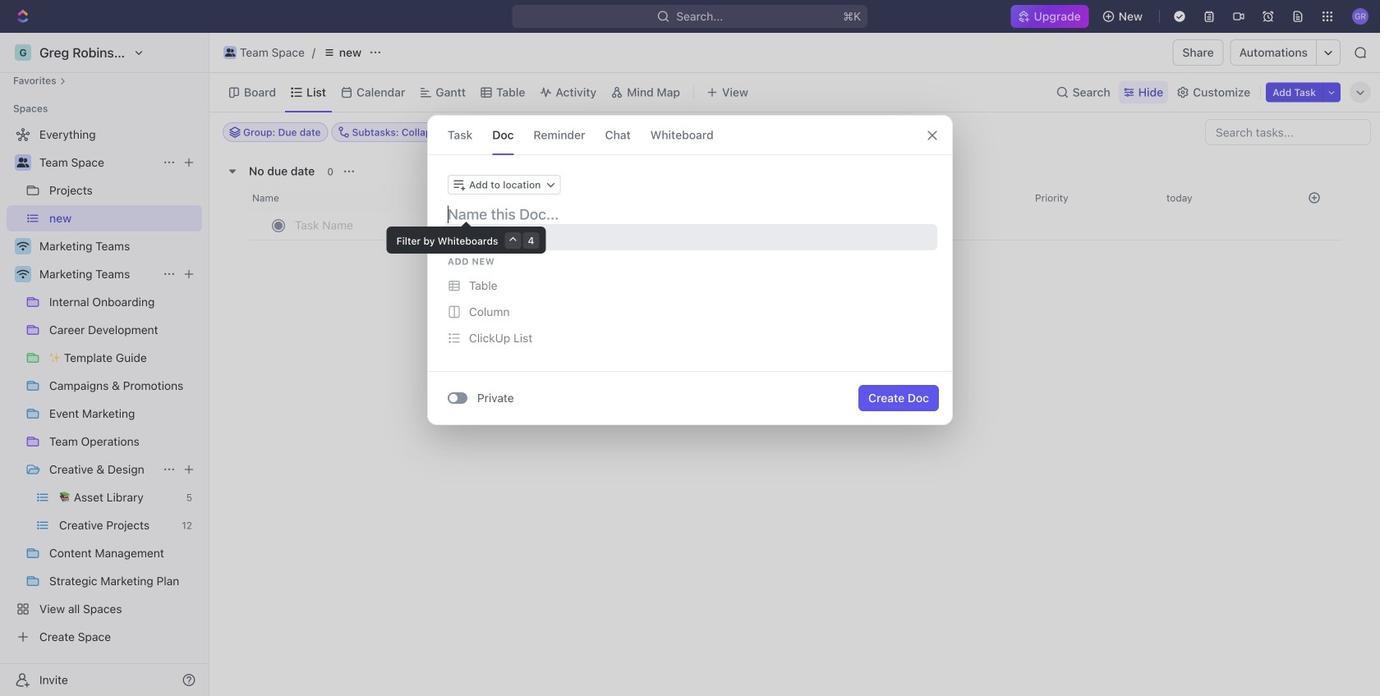 Task type: describe. For each thing, give the bounding box(es) containing it.
tree inside 'sidebar' 'navigation'
[[7, 122, 202, 651]]

Name this Doc... field
[[428, 205, 952, 224]]

user group image
[[225, 48, 235, 57]]

Search tasks... text field
[[1206, 120, 1370, 145]]

wifi image
[[17, 269, 29, 279]]

Task Name text field
[[295, 212, 775, 238]]



Task type: vqa. For each thing, say whether or not it's contained in the screenshot.
TAB LIST
no



Task type: locate. For each thing, give the bounding box(es) containing it.
sidebar navigation
[[0, 33, 209, 697]]

dialog
[[427, 115, 953, 426]]

tree
[[7, 122, 202, 651]]

user group image
[[17, 158, 29, 168]]



